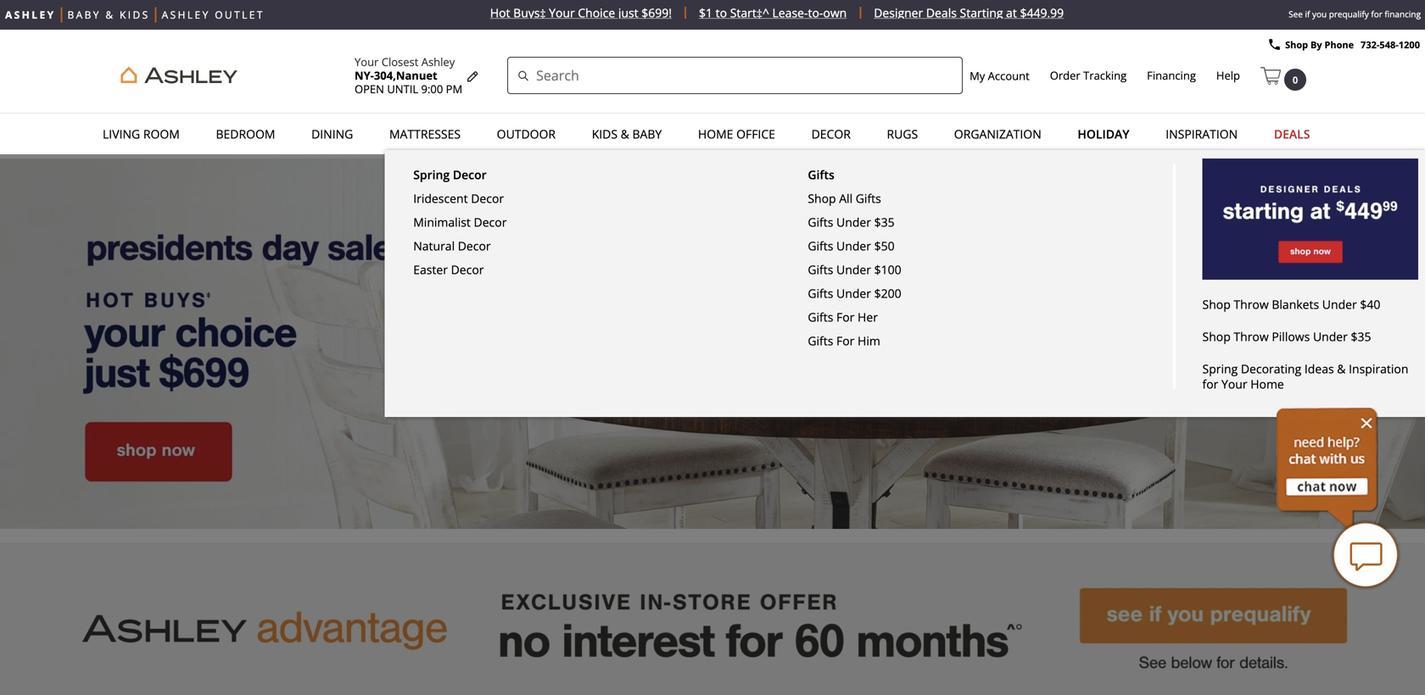 Task type: vqa. For each thing, say whether or not it's contained in the screenshot.
- in Or $7/Mo W/ 60 Mos Financing - In Store Offer. See How.
no



Task type: locate. For each thing, give the bounding box(es) containing it.
holiday decor image
[[1202, 159, 1418, 280]]

shop up shop throw pillows under $35
[[1202, 297, 1231, 313]]

1 horizontal spatial spring
[[1202, 361, 1238, 377]]

& right ideas
[[1337, 361, 1346, 377]]

$699!
[[642, 5, 672, 21]]

1 horizontal spatial deals
[[1274, 126, 1310, 142]]

& inside spring decorating ideas & inspiration for your home
[[1337, 361, 1346, 377]]

1 vertical spatial spring
[[1202, 361, 1238, 377]]

decor up iridescent
[[453, 167, 487, 183]]

throw up the 'decorating'
[[1234, 329, 1269, 345]]

2 horizontal spatial your
[[1221, 376, 1247, 392]]

1 vertical spatial $35
[[1351, 329, 1371, 345]]

& inside the kids & baby link
[[621, 126, 629, 142]]

main content
[[0, 159, 1425, 696]]

ashley
[[162, 8, 210, 22], [421, 54, 455, 70]]

designer deals starting at $449.99 link
[[861, 5, 1077, 21]]

blankets
[[1272, 297, 1319, 313]]

0 horizontal spatial your
[[355, 54, 379, 70]]

0 vertical spatial for
[[1371, 8, 1382, 20]]

phone
[[1325, 38, 1354, 51]]

$35 down $40
[[1351, 329, 1371, 345]]

ashley
[[5, 8, 56, 22]]

shop left by
[[1285, 38, 1308, 51]]

spring up iridescent
[[413, 167, 450, 183]]

my
[[970, 68, 985, 84]]

shop for shop throw blankets under $40
[[1202, 297, 1231, 313]]

home
[[698, 126, 733, 142], [1250, 376, 1284, 392]]

your inside your closest ashley ny-304,nanuet
[[355, 54, 379, 70]]

banner containing living room
[[0, 30, 1425, 417]]

$1 to start‡^ lease-to-own
[[699, 5, 847, 21]]

throw inside the shop throw pillows under $35 link
[[1234, 329, 1269, 345]]

inspiration
[[1166, 126, 1238, 142], [1349, 361, 1408, 377]]

1 vertical spatial home
[[1250, 376, 1284, 392]]

ideas
[[1304, 361, 1334, 377]]

0 vertical spatial inspiration
[[1166, 126, 1238, 142]]

starting
[[960, 5, 1003, 21]]

ashley up 9:00
[[421, 54, 455, 70]]

1 vertical spatial deals
[[1274, 126, 1310, 142]]

1 throw from the top
[[1234, 297, 1269, 313]]

inspiration right ideas
[[1349, 361, 1408, 377]]

spring inside 'spring decor iridescent decor minimalist decor natural decor easter decor'
[[413, 167, 450, 183]]

&
[[105, 8, 115, 22], [621, 126, 629, 142], [1337, 361, 1346, 377]]

natural
[[413, 238, 455, 254]]

ashley inside your closest ashley ny-304,nanuet
[[421, 54, 455, 70]]

my account
[[970, 68, 1030, 84]]

$40
[[1360, 297, 1380, 313]]

decorating
[[1241, 361, 1301, 377]]

0 vertical spatial &
[[105, 8, 115, 22]]

shop for shop throw pillows under $35
[[1202, 329, 1231, 345]]

1 horizontal spatial for
[[1371, 8, 1382, 20]]

under left $100
[[836, 262, 871, 278]]

spring decorating ideas & inspiration for your home
[[1202, 361, 1408, 392]]

shop throw blankets under $40 link
[[1202, 289, 1416, 321]]

throw
[[1234, 297, 1269, 313], [1234, 329, 1269, 345]]

shop for shop by phone 732-548-1200
[[1285, 38, 1308, 51]]

for inside spring decorating ideas & inspiration for your home
[[1202, 376, 1218, 392]]

1 horizontal spatial ashley
[[421, 54, 455, 70]]

iridescent
[[413, 190, 468, 207]]

shop throw blankets under $40
[[1202, 297, 1380, 313]]

rugs link
[[882, 118, 923, 150]]

to-
[[808, 5, 823, 21]]

choice
[[578, 5, 615, 21]]

1 vertical spatial inspiration
[[1349, 361, 1408, 377]]

1 vertical spatial throw
[[1234, 329, 1269, 345]]

1 vertical spatial for
[[836, 333, 855, 349]]

0 vertical spatial $35
[[874, 214, 895, 230]]

$50
[[874, 238, 895, 254]]

minimalist
[[413, 214, 471, 230]]

$35
[[874, 214, 895, 230], [1351, 329, 1371, 345]]

for left him
[[836, 333, 855, 349]]

change location image
[[466, 70, 479, 84]]

& right kids
[[621, 126, 629, 142]]

to
[[716, 5, 727, 21]]

gifts
[[808, 167, 834, 183], [856, 190, 881, 207], [808, 214, 833, 230], [808, 238, 833, 254], [808, 262, 833, 278], [808, 285, 833, 302], [808, 309, 833, 325], [808, 333, 833, 349]]

deals inside banner
[[1274, 126, 1310, 142]]

1 horizontal spatial inspiration
[[1349, 361, 1408, 377]]

0 vertical spatial for
[[836, 309, 855, 325]]

shop left pillows
[[1202, 329, 1231, 345]]

spring for spring decor iridescent decor minimalist decor natural decor easter decor
[[413, 167, 450, 183]]

shop by phone 732-548-1200
[[1285, 38, 1420, 51]]

0 horizontal spatial $35
[[874, 214, 895, 230]]

0 horizontal spatial home
[[698, 126, 733, 142]]

1 horizontal spatial &
[[621, 126, 629, 142]]

shop
[[1285, 38, 1308, 51], [808, 190, 836, 207], [1202, 297, 1231, 313], [1202, 329, 1231, 345]]

0 horizontal spatial for
[[1202, 376, 1218, 392]]

0 vertical spatial spring
[[413, 167, 450, 183]]

inspiration down help in the right of the page
[[1166, 126, 1238, 142]]

living room
[[103, 126, 180, 142]]

baby & kids
[[67, 8, 150, 22]]

search image
[[518, 68, 529, 85]]

help
[[1216, 68, 1240, 83]]

until
[[387, 81, 418, 97]]

decor right "minimalist"
[[474, 214, 507, 230]]

living
[[103, 126, 140, 142]]

for left her at the right of the page
[[836, 309, 855, 325]]

throw for pillows
[[1234, 329, 1269, 345]]

deals down the 0
[[1274, 126, 1310, 142]]

home inside "link"
[[698, 126, 733, 142]]

0 horizontal spatial deals
[[926, 5, 957, 21]]

ashley right kids
[[162, 8, 210, 22]]

for left financing
[[1371, 8, 1382, 20]]

None search field
[[507, 57, 963, 94]]

2 throw from the top
[[1234, 329, 1269, 345]]

for left the 'decorating'
[[1202, 376, 1218, 392]]

inspiration link
[[1161, 118, 1243, 150]]

1 horizontal spatial $35
[[1351, 329, 1371, 345]]

732-
[[1361, 38, 1380, 51]]

spring left the 'decorating'
[[1202, 361, 1238, 377]]

0 horizontal spatial &
[[105, 8, 115, 22]]

0 vertical spatial home
[[698, 126, 733, 142]]

baby
[[67, 8, 101, 22]]

spring inside spring decorating ideas & inspiration for your home
[[1202, 361, 1238, 377]]

0 vertical spatial throw
[[1234, 297, 1269, 313]]

spring for spring decorating ideas & inspiration for your home
[[1202, 361, 1238, 377]]

easter decor link
[[413, 254, 770, 278]]

home down shop throw pillows under $35
[[1250, 376, 1284, 392]]

shop left all
[[808, 190, 836, 207]]

easter
[[413, 262, 448, 278]]

under
[[836, 214, 871, 230], [836, 238, 871, 254], [836, 262, 871, 278], [836, 285, 871, 302], [1322, 297, 1357, 313], [1313, 329, 1348, 345]]

your inside spring decorating ideas & inspiration for your home
[[1221, 376, 1247, 392]]

kids
[[592, 126, 618, 142]]

order
[[1050, 68, 1080, 83]]

1 vertical spatial &
[[621, 126, 629, 142]]

$200
[[874, 285, 901, 302]]

0 horizontal spatial inspiration
[[1166, 126, 1238, 142]]

1 horizontal spatial home
[[1250, 376, 1284, 392]]

2 horizontal spatial &
[[1337, 361, 1346, 377]]

$35 up $50 on the right top of page
[[874, 214, 895, 230]]

deals left starting
[[926, 5, 957, 21]]

designer deals starting at $449.99
[[874, 5, 1064, 21]]

gifts under $100 link
[[808, 254, 1165, 278]]

0 horizontal spatial ashley
[[162, 8, 210, 22]]

order tracking
[[1050, 68, 1127, 83]]

decor down "minimalist"
[[458, 238, 491, 254]]

2 vertical spatial &
[[1337, 361, 1346, 377]]

throw inside the shop throw blankets under $40 link
[[1234, 297, 1269, 313]]

gifts under $35 link
[[808, 206, 1165, 230]]

your
[[549, 5, 575, 21], [355, 54, 379, 70], [1221, 376, 1247, 392]]

pm
[[446, 81, 462, 97]]

mattresses link
[[384, 118, 466, 150]]

home left office
[[698, 126, 733, 142]]

tracking
[[1083, 68, 1127, 83]]

1 vertical spatial your
[[355, 54, 379, 70]]

2 vertical spatial your
[[1221, 376, 1247, 392]]

1 vertical spatial ashley
[[421, 54, 455, 70]]

open
[[355, 81, 384, 97]]

your right buys‡
[[549, 5, 575, 21]]

under left $50 on the right top of page
[[836, 238, 871, 254]]

ashley's presidents day sale image
[[0, 159, 1425, 529]]

buys‡
[[513, 5, 546, 21]]

1 vertical spatial for
[[1202, 376, 1218, 392]]

designer
[[874, 5, 923, 21]]

0 vertical spatial ashley
[[162, 8, 210, 22]]

ashley's special financing image
[[0, 543, 1425, 696]]

& left kids
[[105, 8, 115, 22]]

banner
[[0, 30, 1425, 417]]

own
[[823, 5, 847, 21]]

help link
[[1216, 68, 1240, 83]]

0 horizontal spatial spring
[[413, 167, 450, 183]]

0 vertical spatial your
[[549, 5, 575, 21]]

you
[[1312, 8, 1327, 20]]

throw left blankets
[[1234, 297, 1269, 313]]

home office link
[[693, 118, 780, 150]]

your up open
[[355, 54, 379, 70]]

& inside baby & kids link
[[105, 8, 115, 22]]

your down shop throw pillows under $35
[[1221, 376, 1247, 392]]



Task type: describe. For each thing, give the bounding box(es) containing it.
732-548-1200 link
[[1361, 38, 1420, 51]]

dialogue message for liveperson image
[[1277, 408, 1378, 530]]

hot
[[490, 5, 510, 21]]

hot buys‡ your choice just $699!
[[490, 5, 672, 21]]

her
[[858, 309, 878, 325]]

baby
[[632, 126, 662, 142]]

kids & baby link
[[587, 118, 667, 150]]

under down all
[[836, 214, 871, 230]]

gifts under $200 link
[[808, 277, 1165, 302]]

gifts for her link
[[808, 301, 1165, 325]]

home office
[[698, 126, 775, 142]]

0 link
[[1260, 60, 1306, 91]]

1 for from the top
[[836, 309, 855, 325]]

holiday link
[[1072, 118, 1135, 150]]

your closest ashley ny-304,nanuet
[[355, 54, 455, 83]]

hot buys‡ your choice just $699! link
[[477, 5, 686, 21]]

baby & kids link
[[67, 7, 150, 22]]

office
[[736, 126, 775, 142]]

1 horizontal spatial your
[[549, 5, 575, 21]]

spring decor link
[[413, 167, 774, 183]]

0
[[1293, 73, 1298, 86]]

1200
[[1399, 38, 1420, 51]]

bedroom link
[[211, 118, 280, 150]]

deals link
[[1269, 118, 1315, 150]]

inspiration inside spring decorating ideas & inspiration for your home
[[1349, 361, 1408, 377]]

548-
[[1380, 38, 1399, 51]]

open until 9:00 pm
[[355, 81, 462, 97]]

spring decor iridescent decor minimalist decor natural decor easter decor
[[413, 167, 507, 278]]

by
[[1311, 38, 1322, 51]]

prequalify
[[1329, 8, 1369, 20]]

living room link
[[98, 118, 185, 150]]

ashley image
[[115, 64, 244, 87]]

organization
[[954, 126, 1041, 142]]

just
[[618, 5, 638, 21]]

him
[[858, 333, 880, 349]]

natural decor link
[[413, 230, 770, 254]]

spring decorating ideas & inspiration for your home link
[[1202, 353, 1416, 400]]

closest
[[381, 54, 418, 70]]

shop all gifts link
[[808, 182, 1165, 207]]

room
[[143, 126, 180, 142]]

ashley link
[[5, 7, 56, 22]]

dining
[[311, 126, 353, 142]]

financing
[[1385, 8, 1421, 20]]

decor right iridescent
[[471, 190, 504, 207]]

under left $40
[[1322, 297, 1357, 313]]

gifts for him link
[[808, 325, 1165, 349]]

see if you prequalify for financing
[[1289, 8, 1421, 20]]

under up ideas
[[1313, 329, 1348, 345]]

see if you prequalify for financing link
[[1284, 0, 1425, 29]]

bedroom
[[216, 126, 275, 142]]

0 vertical spatial deals
[[926, 5, 957, 21]]

decor up all
[[811, 126, 851, 142]]

decor link
[[806, 118, 856, 150]]

& for baby
[[105, 8, 115, 22]]

chat bubble mobile view image
[[1332, 522, 1400, 590]]

shop throw pillows under $35
[[1202, 329, 1371, 345]]

shop inside gifts shop all gifts gifts under $35 gifts under $50 gifts under $100 gifts under $200 gifts for her gifts for him
[[808, 190, 836, 207]]

& for kids
[[621, 126, 629, 142]]

if
[[1305, 8, 1310, 20]]

throw for blankets
[[1234, 297, 1269, 313]]

gifts shop all gifts gifts under $35 gifts under $50 gifts under $100 gifts under $200 gifts for her gifts for him
[[808, 167, 901, 349]]

home inside spring decorating ideas & inspiration for your home
[[1250, 376, 1284, 392]]

holiday
[[1078, 126, 1129, 142]]

see
[[1289, 8, 1303, 20]]

outdoor link
[[492, 118, 561, 150]]

all
[[839, 190, 853, 207]]

ashley outlet
[[162, 8, 265, 22]]

start‡^
[[730, 5, 769, 21]]

2 for from the top
[[836, 333, 855, 349]]

account
[[988, 68, 1030, 84]]

rugs
[[887, 126, 918, 142]]

304,nanuet
[[374, 68, 437, 83]]

gifts under $50 link
[[808, 230, 1165, 254]]

$1 to start‡^ lease-to-own link
[[686, 5, 861, 21]]

under up her at the right of the page
[[836, 285, 871, 302]]

ashley outlet link
[[162, 7, 265, 22]]

kids & baby
[[592, 126, 662, 142]]

lease-
[[772, 5, 808, 21]]

outdoor
[[497, 126, 556, 142]]

ashley inside ashley outlet link
[[162, 8, 210, 22]]

shop throw pillows under $35 link
[[1202, 321, 1416, 353]]

iridescent decor link
[[413, 182, 770, 207]]

outlet
[[215, 8, 265, 22]]

organization link
[[949, 118, 1046, 150]]

financing
[[1147, 68, 1196, 83]]

at
[[1006, 5, 1017, 21]]

ny-
[[355, 68, 374, 83]]

decor right "easter"
[[451, 262, 484, 278]]

dining link
[[306, 118, 358, 150]]

mattresses
[[389, 126, 461, 142]]

9:00
[[421, 81, 443, 97]]

$35 inside gifts shop all gifts gifts under $35 gifts under $50 gifts under $100 gifts under $200 gifts for her gifts for him
[[874, 214, 895, 230]]

gifts link
[[808, 167, 1169, 183]]



